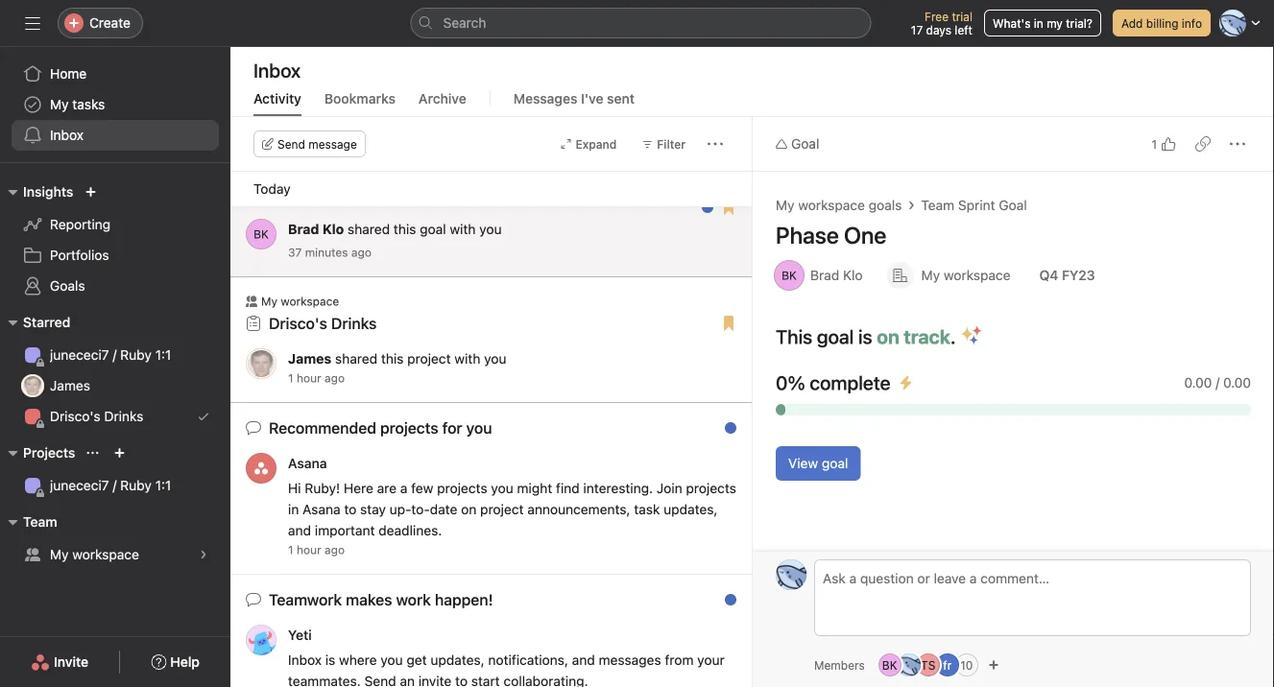 Task type: describe. For each thing, give the bounding box(es) containing it.
phase one dialog
[[753, 117, 1275, 688]]

bk inside button
[[254, 228, 269, 241]]

where
[[339, 653, 377, 669]]

projects button
[[0, 442, 75, 465]]

one
[[844, 222, 887, 249]]

goal inside team sprint goal link
[[999, 197, 1028, 213]]

view
[[789, 456, 819, 472]]

messages
[[514, 91, 578, 107]]

view goal
[[789, 456, 849, 472]]

hour inside james shared this project with you 1 hour ago
[[297, 372, 322, 385]]

see details, my workspace image
[[198, 550, 209, 561]]

my for my tasks link
[[50, 97, 69, 112]]

junececi7 / ruby 1:1 link inside projects element
[[12, 471, 219, 501]]

junececi7 for junececi7 / ruby 1:1 link in the starred element
[[50, 347, 109, 363]]

home
[[50, 66, 87, 82]]

important
[[315, 523, 375, 539]]

archive link
[[419, 91, 467, 116]]

help
[[170, 655, 200, 671]]

interesting.
[[584, 481, 653, 497]]

activity link
[[254, 91, 302, 116]]

with inside 'brad klo shared this goal with you 37 minutes ago'
[[450, 221, 476, 237]]

more actions image for expand button
[[708, 136, 723, 152]]

brad for brad klo shared this goal with you 37 minutes ago
[[288, 221, 319, 237]]

starred element
[[0, 305, 231, 436]]

drisco's drinks link
[[12, 402, 219, 432]]

bookmarks
[[325, 91, 396, 107]]

projects right join
[[686, 481, 737, 497]]

1 vertical spatial asana
[[303, 502, 341, 518]]

on inside phase one dialog
[[877, 326, 900, 348]]

projects element
[[0, 436, 231, 505]]

goals link
[[12, 271, 219, 302]]

find
[[556, 481, 580, 497]]

0 vertical spatial asana
[[288, 456, 327, 472]]

activity
[[254, 91, 302, 107]]

yeti inbox is where you get updates, notifications, and messages from your teammates. send an invite to start collaborating.
[[288, 628, 729, 688]]

ago inside asana hi ruby! here are a few projects you might find interesting. join projects in asana to stay up-to-date on project announcements, task updates, and important deadlines. 1 hour ago
[[325, 544, 345, 557]]

inbox inside yeti inbox is where you get updates, notifications, and messages from your teammates. send an invite to start collaborating.
[[288, 653, 322, 669]]

a
[[400, 481, 408, 497]]

team button
[[0, 511, 57, 534]]

join
[[657, 481, 683, 497]]

shared inside james shared this project with you 1 hour ago
[[335, 351, 378, 367]]

send inside yeti inbox is where you get updates, notifications, and messages from your teammates. send an invite to start collaborating.
[[365, 674, 396, 688]]

my workspace goals link
[[776, 195, 902, 216]]

hi
[[288, 481, 301, 497]]

add billing info
[[1122, 16, 1203, 30]]

fr
[[944, 659, 952, 672]]

ruby for junececi7 / ruby 1:1 link in projects element
[[120, 478, 152, 494]]

1:1 inside starred element
[[155, 347, 171, 363]]

inbox link
[[12, 120, 219, 151]]

bk button
[[246, 219, 277, 250]]

in inside asana hi ruby! here are a few projects you might find interesting. join projects in asana to stay up-to-date on project announcements, task updates, and important deadlines. 1 hour ago
[[288, 502, 299, 518]]

klo for brad klo shared this goal with you 37 minutes ago
[[323, 221, 344, 237]]

starred
[[23, 315, 71, 330]]

projects left for you
[[380, 419, 439, 438]]

and inside asana hi ruby! here are a few projects you might find interesting. join projects in asana to stay up-to-date on project announcements, task updates, and important deadlines. 1 hour ago
[[288, 523, 311, 539]]

invite
[[54, 655, 89, 671]]

.
[[951, 326, 956, 348]]

insights button
[[0, 181, 73, 204]]

0.00 / 0.00
[[1185, 375, 1252, 391]]

1 button
[[1146, 131, 1183, 158]]

1 inside 1 button
[[1152, 137, 1158, 151]]

my workspace button
[[879, 258, 1020, 293]]

ago inside 'brad klo shared this goal with you 37 minutes ago'
[[352, 246, 372, 259]]

teamwork
[[269, 591, 342, 610]]

from
[[665, 653, 694, 669]]

teammates.
[[288, 674, 361, 688]]

project inside james shared this project with you 1 hour ago
[[408, 351, 451, 367]]

q4
[[1040, 268, 1059, 283]]

up-
[[390, 502, 411, 518]]

/ for junececi7 / ruby 1:1 link in the starred element
[[113, 347, 117, 363]]

my tasks link
[[12, 89, 219, 120]]

brad klo shared this goal with you 37 minutes ago
[[288, 221, 502, 259]]

messages
[[599, 653, 662, 669]]

ruby!
[[305, 481, 340, 497]]

are
[[377, 481, 397, 497]]

help button
[[139, 646, 212, 680]]

drinks
[[104, 409, 143, 425]]

hide sidebar image
[[25, 15, 40, 31]]

portfolios
[[50, 247, 109, 263]]

workspace inside teams element
[[72, 547, 139, 563]]

what's in my trial?
[[993, 16, 1093, 30]]

messages i've sent
[[514, 91, 635, 107]]

ra inside ra button
[[784, 569, 799, 582]]

klo for brad klo
[[844, 268, 863, 283]]

james for james shared this project with you 1 hour ago
[[288, 351, 332, 367]]

i've
[[581, 91, 604, 107]]

add member image
[[988, 660, 1000, 672]]

james shared this project with you 1 hour ago
[[288, 351, 507, 385]]

asana hi ruby! here are a few projects you might find interesting. join projects in asana to stay up-to-date on project announcements, task updates, and important deadlines. 1 hour ago
[[288, 456, 740, 557]]

starred button
[[0, 311, 71, 334]]

brad for brad klo
[[811, 268, 840, 283]]

teams element
[[0, 505, 231, 574]]

phase one link
[[776, 222, 887, 249]]

1 vertical spatial ra
[[902, 659, 917, 672]]

0 vertical spatial goal
[[792, 136, 820, 152]]

ts
[[921, 659, 936, 672]]

invite
[[419, 674, 452, 688]]

left
[[955, 23, 973, 37]]

projects up date
[[437, 481, 488, 497]]

team for team
[[23, 514, 57, 530]]

my up drisco's drinks
[[261, 295, 278, 308]]

teamwork makes work happen!
[[269, 591, 493, 610]]

phase one
[[776, 222, 887, 249]]

1:1 inside projects element
[[155, 478, 171, 494]]

send inside "button"
[[278, 137, 305, 151]]

my workspace for my workspace link
[[50, 547, 139, 563]]

work happen!
[[396, 591, 493, 610]]

archive
[[419, 91, 467, 107]]

ra button
[[776, 560, 807, 591]]

task
[[634, 502, 660, 518]]

phase
[[776, 222, 839, 249]]

phase one
[[269, 177, 346, 195]]

in inside button
[[1034, 16, 1044, 30]]

makes
[[346, 591, 392, 610]]

search
[[443, 15, 487, 31]]

ja inside starred element
[[26, 379, 39, 393]]

this goal is on track .
[[776, 326, 956, 348]]

an
[[400, 674, 415, 688]]

1 vertical spatial my workspace
[[261, 295, 339, 308]]

you inside james shared this project with you 1 hour ago
[[484, 351, 507, 367]]

filter button
[[633, 131, 695, 158]]

invite button
[[18, 646, 101, 680]]

home link
[[12, 59, 219, 89]]

might
[[517, 481, 553, 497]]

sprint
[[959, 197, 996, 213]]

recommended projects for you
[[269, 419, 492, 438]]

message
[[309, 137, 357, 151]]

new project or portfolio image
[[114, 448, 125, 459]]

copy goal link image
[[1196, 136, 1211, 152]]



Task type: vqa. For each thing, say whether or not it's contained in the screenshot.
3rd Add task… row
no



Task type: locate. For each thing, give the bounding box(es) containing it.
this right the brad klo link
[[394, 221, 416, 237]]

project inside asana hi ruby! here are a few projects you might find interesting. join projects in asana to stay up-to-date on project announcements, task updates, and important deadlines. 1 hour ago
[[480, 502, 524, 518]]

my for the my workspace dropdown button
[[922, 268, 941, 283]]

team inside phase one dialog
[[922, 197, 955, 213]]

my workspace for the my workspace dropdown button
[[922, 268, 1011, 283]]

1 vertical spatial to
[[455, 674, 468, 688]]

1 vertical spatial junececi7 / ruby 1:1
[[50, 478, 171, 494]]

1 vertical spatial 1
[[288, 372, 294, 385]]

more actions image
[[708, 136, 723, 152], [1231, 136, 1246, 152]]

my workspace inside teams element
[[50, 547, 139, 563]]

info
[[1182, 16, 1203, 30]]

2 ruby from the top
[[120, 478, 152, 494]]

/ inside starred element
[[113, 347, 117, 363]]

shared right james link
[[335, 351, 378, 367]]

1 vertical spatial klo
[[844, 268, 863, 283]]

1 vertical spatial archive notification image
[[716, 598, 731, 613]]

0 horizontal spatial klo
[[323, 221, 344, 237]]

ja button
[[246, 349, 277, 379]]

2 vertical spatial /
[[113, 478, 117, 494]]

1 vertical spatial with
[[455, 351, 481, 367]]

ja inside "button"
[[255, 357, 268, 371]]

my workspace down team dropdown button
[[50, 547, 139, 563]]

drisco's
[[50, 409, 101, 425]]

0 horizontal spatial team
[[23, 514, 57, 530]]

add
[[1122, 16, 1144, 30]]

1 vertical spatial goal
[[817, 326, 854, 348]]

my inside dropdown button
[[922, 268, 941, 283]]

to left start
[[455, 674, 468, 688]]

what's
[[993, 16, 1031, 30]]

0 horizontal spatial bk
[[254, 228, 269, 241]]

0 vertical spatial ruby
[[120, 347, 152, 363]]

you inside asana hi ruby! here are a few projects you might find interesting. join projects in asana to stay up-to-date on project announcements, task updates, and important deadlines. 1 hour ago
[[491, 481, 514, 497]]

0 horizontal spatial and
[[288, 523, 311, 539]]

1 horizontal spatial ja
[[255, 357, 268, 371]]

goal inside button
[[822, 456, 849, 472]]

0 vertical spatial with
[[450, 221, 476, 237]]

0 vertical spatial archive notification image
[[716, 426, 731, 441]]

0 horizontal spatial send
[[278, 137, 305, 151]]

junececi7 down starred
[[50, 347, 109, 363]]

on right date
[[461, 502, 477, 518]]

is up the '0% complete'
[[859, 326, 873, 348]]

on
[[877, 326, 900, 348], [461, 502, 477, 518]]

1 horizontal spatial in
[[1034, 16, 1044, 30]]

0 vertical spatial my workspace
[[922, 268, 1011, 283]]

workspace up drisco's drinks
[[281, 295, 339, 308]]

0 vertical spatial brad
[[288, 221, 319, 237]]

expand
[[576, 137, 617, 151]]

this inside 'brad klo shared this goal with you 37 minutes ago'
[[394, 221, 416, 237]]

0 horizontal spatial is
[[325, 653, 336, 669]]

1 horizontal spatial bk
[[782, 269, 797, 282]]

inbox inside 'link'
[[50, 127, 84, 143]]

junececi7 down show options, current sort, top icon
[[50, 478, 109, 494]]

to
[[344, 502, 357, 518], [455, 674, 468, 688]]

1 vertical spatial updates,
[[431, 653, 485, 669]]

/
[[113, 347, 117, 363], [1216, 375, 1220, 391], [113, 478, 117, 494]]

hour inside asana hi ruby! here are a few projects you might find interesting. join projects in asana to stay up-to-date on project announcements, task updates, and important deadlines. 1 hour ago
[[297, 544, 322, 557]]

1 vertical spatial in
[[288, 502, 299, 518]]

view goal button
[[776, 447, 861, 481]]

james up drisco's
[[50, 378, 90, 394]]

1 vertical spatial ja
[[26, 379, 39, 393]]

inbox up activity
[[254, 59, 301, 81]]

reporting
[[50, 217, 111, 232]]

17
[[911, 23, 923, 37]]

1 ruby from the top
[[120, 347, 152, 363]]

junececi7 / ruby 1:1 down new project or portfolio image
[[50, 478, 171, 494]]

1 junececi7 / ruby 1:1 link from the top
[[12, 340, 219, 371]]

1 vertical spatial bk
[[782, 269, 797, 282]]

date
[[430, 502, 458, 518]]

workspace inside dropdown button
[[944, 268, 1011, 283]]

is inside yeti inbox is where you get updates, notifications, and messages from your teammates. send an invite to start collaborating.
[[325, 653, 336, 669]]

this inside james shared this project with you 1 hour ago
[[381, 351, 404, 367]]

1 vertical spatial this
[[381, 351, 404, 367]]

hour down james link
[[297, 372, 322, 385]]

0 horizontal spatial ja
[[26, 379, 39, 393]]

1 horizontal spatial to
[[455, 674, 468, 688]]

0 vertical spatial team
[[922, 197, 955, 213]]

stay
[[360, 502, 386, 518]]

hour
[[297, 372, 322, 385], [297, 544, 322, 557]]

free
[[925, 10, 949, 23]]

my workspace
[[922, 268, 1011, 283], [261, 295, 339, 308], [50, 547, 139, 563]]

inbox down my tasks
[[50, 127, 84, 143]]

minutes
[[305, 246, 348, 259]]

1 more actions image from the left
[[708, 136, 723, 152]]

insights
[[23, 184, 73, 200]]

my workspace up .
[[922, 268, 1011, 283]]

2 vertical spatial goal
[[822, 456, 849, 472]]

send message button
[[254, 131, 366, 158]]

my workspace up drisco's drinks
[[261, 295, 339, 308]]

global element
[[0, 47, 231, 162]]

2 vertical spatial bk
[[883, 659, 898, 672]]

ruby down new project or portfolio image
[[120, 478, 152, 494]]

hour down important
[[297, 544, 322, 557]]

trial
[[952, 10, 973, 23]]

my left tasks
[[50, 97, 69, 112]]

2 junececi7 from the top
[[50, 478, 109, 494]]

junececi7 for junececi7 / ruby 1:1 link in projects element
[[50, 478, 109, 494]]

insights element
[[0, 175, 231, 305]]

more actions image right filter
[[708, 136, 723, 152]]

0 vertical spatial this
[[394, 221, 416, 237]]

and down the hi
[[288, 523, 311, 539]]

team left "sprint"
[[922, 197, 955, 213]]

james inside starred element
[[50, 378, 90, 394]]

add billing info button
[[1113, 10, 1211, 37]]

2 more actions image from the left
[[1231, 136, 1246, 152]]

archive notification image
[[716, 426, 731, 441], [716, 598, 731, 613]]

0 horizontal spatial brad
[[288, 221, 319, 237]]

1 horizontal spatial send
[[365, 674, 396, 688]]

this
[[394, 221, 416, 237], [381, 351, 404, 367]]

0 horizontal spatial more actions image
[[708, 136, 723, 152]]

you inside 'brad klo shared this goal with you 37 minutes ago'
[[480, 221, 502, 237]]

notifications,
[[488, 653, 569, 669]]

1 vertical spatial team
[[23, 514, 57, 530]]

1 vertical spatial goal
[[999, 197, 1028, 213]]

create
[[89, 15, 131, 31]]

1 vertical spatial hour
[[297, 544, 322, 557]]

junececi7 / ruby 1:1 up drisco's drinks "link"
[[50, 347, 171, 363]]

0 vertical spatial updates,
[[664, 502, 718, 518]]

is for where
[[325, 653, 336, 669]]

junececi7 / ruby 1:1 for junececi7 / ruby 1:1 link in the starred element
[[50, 347, 171, 363]]

announcements,
[[528, 502, 631, 518]]

few
[[411, 481, 434, 497]]

my workspace inside dropdown button
[[922, 268, 1011, 283]]

1 horizontal spatial ra
[[902, 659, 917, 672]]

collaborating.
[[504, 674, 589, 688]]

ja
[[255, 357, 268, 371], [26, 379, 39, 393]]

junececi7 / ruby 1:1 link down new project or portfolio image
[[12, 471, 219, 501]]

brad inside phase one dialog
[[811, 268, 840, 283]]

send
[[278, 137, 305, 151], [365, 674, 396, 688]]

2 archive notification image from the top
[[716, 598, 731, 613]]

bk down today
[[254, 228, 269, 241]]

ago right minutes
[[352, 246, 372, 259]]

in down the hi
[[288, 502, 299, 518]]

1 vertical spatial brad
[[811, 268, 840, 283]]

updates, inside yeti inbox is where you get updates, notifications, and messages from your teammates. send an invite to start collaborating.
[[431, 653, 485, 669]]

0 vertical spatial and
[[288, 523, 311, 539]]

james
[[288, 351, 332, 367], [50, 378, 90, 394]]

today
[[254, 181, 291, 197]]

bookmarks link
[[325, 91, 396, 116]]

start
[[471, 674, 500, 688]]

1 horizontal spatial 0.00
[[1224, 375, 1252, 391]]

my up phase
[[776, 197, 795, 213]]

workspace down projects element
[[72, 547, 139, 563]]

1 horizontal spatial team
[[922, 197, 955, 213]]

to inside yeti inbox is where you get updates, notifications, and messages from your teammates. send an invite to start collaborating.
[[455, 674, 468, 688]]

1 left copy goal link "icon"
[[1152, 137, 1158, 151]]

archive notification image
[[716, 300, 731, 315]]

1 vertical spatial on
[[461, 502, 477, 518]]

my inside global element
[[50, 97, 69, 112]]

send left an on the bottom left of the page
[[365, 674, 396, 688]]

2 1:1 from the top
[[155, 478, 171, 494]]

asana down ruby!
[[303, 502, 341, 518]]

2 junececi7 / ruby 1:1 link from the top
[[12, 471, 219, 501]]

1 horizontal spatial james
[[288, 351, 332, 367]]

1 horizontal spatial brad
[[811, 268, 840, 283]]

my up track
[[922, 268, 941, 283]]

1 inside asana hi ruby! here are a few projects you might find interesting. join projects in asana to stay up-to-date on project announcements, task updates, and important deadlines. 1 hour ago
[[288, 544, 294, 557]]

asana up the hi
[[288, 456, 327, 472]]

0 vertical spatial on
[[877, 326, 900, 348]]

bk left ts
[[883, 659, 898, 672]]

goals
[[50, 278, 85, 294]]

klo inside 'brad klo shared this goal with you 37 minutes ago'
[[323, 221, 344, 237]]

james for james
[[50, 378, 90, 394]]

0 vertical spatial send
[[278, 137, 305, 151]]

members
[[815, 659, 865, 672]]

junececi7 / ruby 1:1 inside projects element
[[50, 478, 171, 494]]

ja left james link
[[255, 357, 268, 371]]

q4 fy23 button
[[1027, 258, 1108, 293]]

junececi7 / ruby 1:1 inside starred element
[[50, 347, 171, 363]]

my workspace link
[[12, 540, 219, 571]]

is for on
[[859, 326, 873, 348]]

send left message
[[278, 137, 305, 151]]

with
[[450, 221, 476, 237], [455, 351, 481, 367]]

is inside phase one dialog
[[859, 326, 873, 348]]

goal inside 'brad klo shared this goal with you 37 minutes ago'
[[420, 221, 446, 237]]

to-
[[411, 502, 430, 518]]

1 up teamwork
[[288, 544, 294, 557]]

team for team sprint goal
[[922, 197, 955, 213]]

10
[[961, 659, 973, 672]]

bk down phase
[[782, 269, 797, 282]]

on left track
[[877, 326, 900, 348]]

track
[[904, 326, 951, 348]]

updates,
[[664, 502, 718, 518], [431, 653, 485, 669]]

junececi7 inside projects element
[[50, 478, 109, 494]]

shared up minutes
[[348, 221, 390, 237]]

archive notification image for for you
[[716, 426, 731, 441]]

your
[[698, 653, 725, 669]]

1 inside james shared this project with you 1 hour ago
[[288, 372, 294, 385]]

brad up 37 at left
[[288, 221, 319, 237]]

ruby for junececi7 / ruby 1:1 link in the starred element
[[120, 347, 152, 363]]

on inside asana hi ruby! here are a few projects you might find interesting. join projects in asana to stay up-to-date on project announcements, task updates, and important deadlines. 1 hour ago
[[461, 502, 477, 518]]

to inside asana hi ruby! here are a few projects you might find interesting. join projects in asana to stay up-to-date on project announcements, task updates, and important deadlines. 1 hour ago
[[344, 502, 357, 518]]

ago inside james shared this project with you 1 hour ago
[[325, 372, 345, 385]]

klo up minutes
[[323, 221, 344, 237]]

james down drisco's drinks
[[288, 351, 332, 367]]

ago down important
[[325, 544, 345, 557]]

1 horizontal spatial project
[[480, 502, 524, 518]]

0 horizontal spatial on
[[461, 502, 477, 518]]

0 vertical spatial junececi7 / ruby 1:1
[[50, 347, 171, 363]]

1:1 up teams element
[[155, 478, 171, 494]]

my
[[50, 97, 69, 112], [776, 197, 795, 213], [922, 268, 941, 283], [261, 295, 278, 308], [50, 547, 69, 563]]

0 vertical spatial in
[[1034, 16, 1044, 30]]

goal up my workspace goals
[[792, 136, 820, 152]]

1 hour from the top
[[297, 372, 322, 385]]

junececi7 / ruby 1:1 link up drisco's drinks "link"
[[12, 340, 219, 371]]

1 vertical spatial junececi7
[[50, 478, 109, 494]]

0 vertical spatial hour
[[297, 372, 322, 385]]

updates, down join
[[664, 502, 718, 518]]

1 junececi7 / ruby 1:1 from the top
[[50, 347, 171, 363]]

2 vertical spatial inbox
[[288, 653, 322, 669]]

ago
[[352, 246, 372, 259], [325, 372, 345, 385], [325, 544, 345, 557]]

0 vertical spatial ra
[[784, 569, 799, 582]]

ruby up drinks
[[120, 347, 152, 363]]

project down might
[[480, 502, 524, 518]]

goals
[[869, 197, 902, 213]]

drisco's drinks
[[269, 315, 377, 333]]

my tasks
[[50, 97, 105, 112]]

is up the teammates.
[[325, 653, 336, 669]]

1:1 up drisco's drinks "link"
[[155, 347, 171, 363]]

1 vertical spatial james
[[50, 378, 90, 394]]

team down projects dropdown button
[[23, 514, 57, 530]]

show options, current sort, top image
[[87, 448, 98, 459]]

more actions image for 1 button
[[1231, 136, 1246, 152]]

goal
[[420, 221, 446, 237], [817, 326, 854, 348], [822, 456, 849, 472]]

team inside dropdown button
[[23, 514, 57, 530]]

0 horizontal spatial in
[[288, 502, 299, 518]]

klo
[[323, 221, 344, 237], [844, 268, 863, 283]]

0 horizontal spatial updates,
[[431, 653, 485, 669]]

2 horizontal spatial my workspace
[[922, 268, 1011, 283]]

more actions image right copy goal link "icon"
[[1231, 136, 1246, 152]]

brad down phase one
[[811, 268, 840, 283]]

team
[[922, 197, 955, 213], [23, 514, 57, 530]]

and
[[288, 523, 311, 539], [572, 653, 595, 669]]

0 vertical spatial project
[[408, 351, 451, 367]]

this up recommended projects for you
[[381, 351, 404, 367]]

deadlines.
[[379, 523, 442, 539]]

0 vertical spatial bk
[[254, 228, 269, 241]]

0 horizontal spatial ra
[[784, 569, 799, 582]]

with inside james shared this project with you 1 hour ago
[[455, 351, 481, 367]]

project
[[408, 351, 451, 367], [480, 502, 524, 518]]

0 vertical spatial ja
[[255, 357, 268, 371]]

2 vertical spatial ago
[[325, 544, 345, 557]]

0 horizontal spatial to
[[344, 502, 357, 518]]

0 vertical spatial junececi7
[[50, 347, 109, 363]]

2 0.00 from the left
[[1224, 375, 1252, 391]]

1 vertical spatial inbox
[[50, 127, 84, 143]]

2 horizontal spatial bk
[[883, 659, 898, 672]]

archive notification image for work happen!
[[716, 598, 731, 613]]

search list box
[[411, 8, 872, 38]]

goal for this goal is on track .
[[817, 326, 854, 348]]

ago down james link
[[325, 372, 345, 385]]

1 vertical spatial junececi7 / ruby 1:1 link
[[12, 471, 219, 501]]

1 horizontal spatial my workspace
[[261, 295, 339, 308]]

goal right "sprint"
[[999, 197, 1028, 213]]

in left my
[[1034, 16, 1044, 30]]

here
[[344, 481, 374, 497]]

2 junececi7 / ruby 1:1 from the top
[[50, 478, 171, 494]]

sent
[[607, 91, 635, 107]]

shared inside 'brad klo shared this goal with you 37 minutes ago'
[[348, 221, 390, 237]]

to for makes
[[455, 674, 468, 688]]

fy23
[[1063, 268, 1096, 283]]

shared
[[348, 221, 390, 237], [335, 351, 378, 367]]

junececi7 / ruby 1:1 link inside starred element
[[12, 340, 219, 371]]

klo inside phase one dialog
[[844, 268, 863, 283]]

and up collaborating.
[[572, 653, 595, 669]]

brad klo link
[[288, 221, 344, 237]]

junececi7 / ruby 1:1 for junececi7 / ruby 1:1 link in projects element
[[50, 478, 171, 494]]

1 vertical spatial send
[[365, 674, 396, 688]]

1 down james link
[[288, 372, 294, 385]]

workspace up .
[[944, 268, 1011, 283]]

1 horizontal spatial and
[[572, 653, 595, 669]]

1 junececi7 from the top
[[50, 347, 109, 363]]

1 vertical spatial ruby
[[120, 478, 152, 494]]

0 horizontal spatial james
[[50, 378, 90, 394]]

create button
[[58, 8, 143, 38]]

updates, up invite
[[431, 653, 485, 669]]

brad inside 'brad klo shared this goal with you 37 minutes ago'
[[288, 221, 319, 237]]

1 vertical spatial project
[[480, 502, 524, 518]]

inbox
[[254, 59, 301, 81], [50, 127, 84, 143], [288, 653, 322, 669]]

1:1
[[155, 347, 171, 363], [155, 478, 171, 494]]

team sprint goal link
[[922, 195, 1028, 216]]

1 0.00 from the left
[[1185, 375, 1213, 391]]

0 vertical spatial inbox
[[254, 59, 301, 81]]

/ for junececi7 / ruby 1:1 link in projects element
[[113, 478, 117, 494]]

1 horizontal spatial goal
[[999, 197, 1028, 213]]

1 horizontal spatial more actions image
[[1231, 136, 1246, 152]]

1 vertical spatial /
[[1216, 375, 1220, 391]]

goal for view goal
[[822, 456, 849, 472]]

get
[[407, 653, 427, 669]]

1
[[1152, 137, 1158, 151], [288, 372, 294, 385], [288, 544, 294, 557]]

2 vertical spatial my workspace
[[50, 547, 139, 563]]

project up for you
[[408, 351, 451, 367]]

junececi7 inside starred element
[[50, 347, 109, 363]]

klo down one
[[844, 268, 863, 283]]

workspace up phase one
[[799, 197, 865, 213]]

1 horizontal spatial on
[[877, 326, 900, 348]]

1 vertical spatial 1:1
[[155, 478, 171, 494]]

ruby inside projects element
[[120, 478, 152, 494]]

ja down "starred" dropdown button
[[26, 379, 39, 393]]

messages i've sent link
[[514, 91, 635, 116]]

1 vertical spatial is
[[325, 653, 336, 669]]

updates, inside asana hi ruby! here are a few projects you might find interesting. join projects in asana to stay up-to-date on project announcements, task updates, and important deadlines. 1 hour ago
[[664, 502, 718, 518]]

reporting link
[[12, 209, 219, 240]]

2 hour from the top
[[297, 544, 322, 557]]

1 1:1 from the top
[[155, 347, 171, 363]]

to for projects
[[344, 502, 357, 518]]

for you
[[443, 419, 492, 438]]

james inside james shared this project with you 1 hour ago
[[288, 351, 332, 367]]

and inside yeti inbox is where you get updates, notifications, and messages from your teammates. send an invite to start collaborating.
[[572, 653, 595, 669]]

1 archive notification image from the top
[[716, 426, 731, 441]]

0 vertical spatial james
[[288, 351, 332, 367]]

ruby inside starred element
[[120, 347, 152, 363]]

my workspace goals
[[776, 197, 902, 213]]

drisco's drinks
[[50, 409, 143, 425]]

my inside teams element
[[50, 547, 69, 563]]

0 horizontal spatial project
[[408, 351, 451, 367]]

my for my workspace link
[[50, 547, 69, 563]]

my down team dropdown button
[[50, 547, 69, 563]]

/ inside projects element
[[113, 478, 117, 494]]

0 vertical spatial to
[[344, 502, 357, 518]]

brad klo
[[811, 268, 863, 283]]

1 horizontal spatial updates,
[[664, 502, 718, 518]]

new image
[[85, 186, 96, 198]]

1 vertical spatial ago
[[325, 372, 345, 385]]

0 vertical spatial /
[[113, 347, 117, 363]]

0 horizontal spatial my workspace
[[50, 547, 139, 563]]

days
[[927, 23, 952, 37]]

0 vertical spatial shared
[[348, 221, 390, 237]]

inbox down yeti at the bottom of the page
[[288, 653, 322, 669]]

1 vertical spatial and
[[572, 653, 595, 669]]

to up important
[[344, 502, 357, 518]]

yeti
[[288, 628, 312, 644]]

free trial 17 days left
[[911, 10, 973, 37]]

you inside yeti inbox is where you get updates, notifications, and messages from your teammates. send an invite to start collaborating.
[[381, 653, 403, 669]]

my
[[1047, 16, 1063, 30]]

/ inside phase one dialog
[[1216, 375, 1220, 391]]



